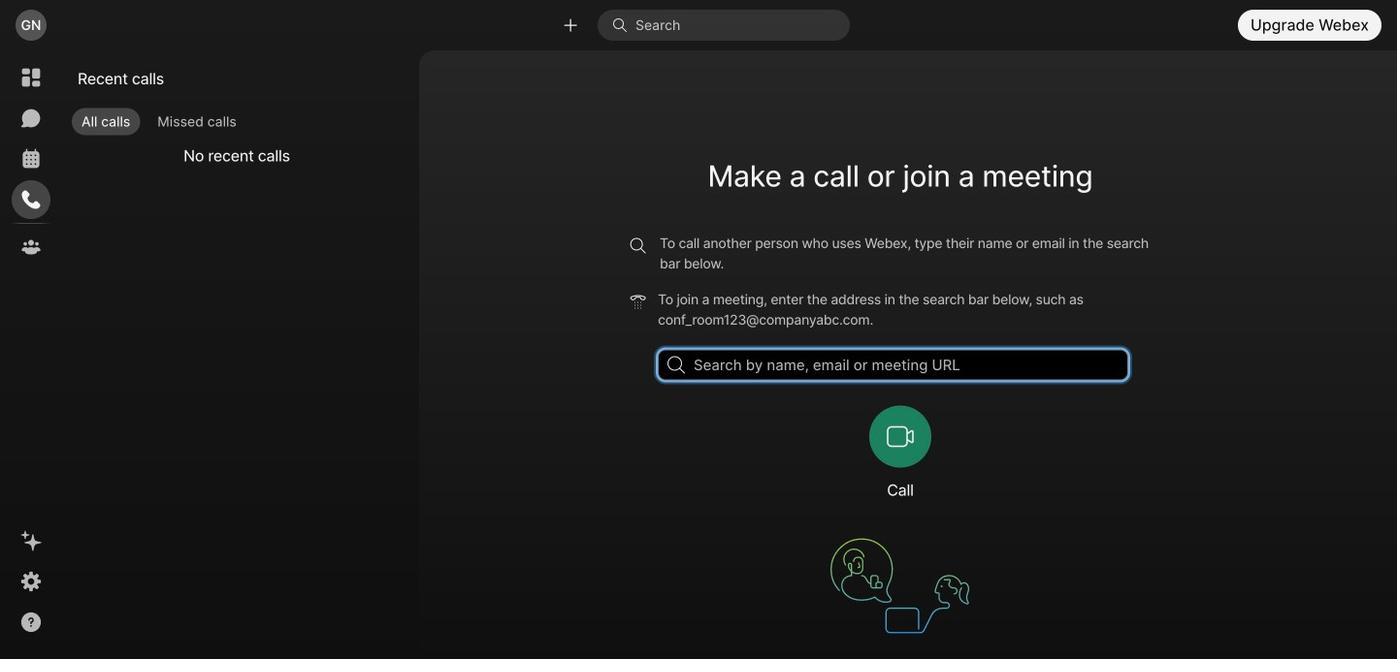 Task type: describe. For each thing, give the bounding box(es) containing it.
search_18 image
[[668, 357, 685, 374]]



Task type: vqa. For each thing, say whether or not it's contained in the screenshot.
general tab
no



Task type: locate. For each thing, give the bounding box(es) containing it.
tab list
[[68, 108, 417, 137]]

navigation
[[0, 50, 62, 660]]

Add people by name or email text field
[[658, 350, 1128, 381]]

webex tab list
[[12, 58, 50, 267]]



